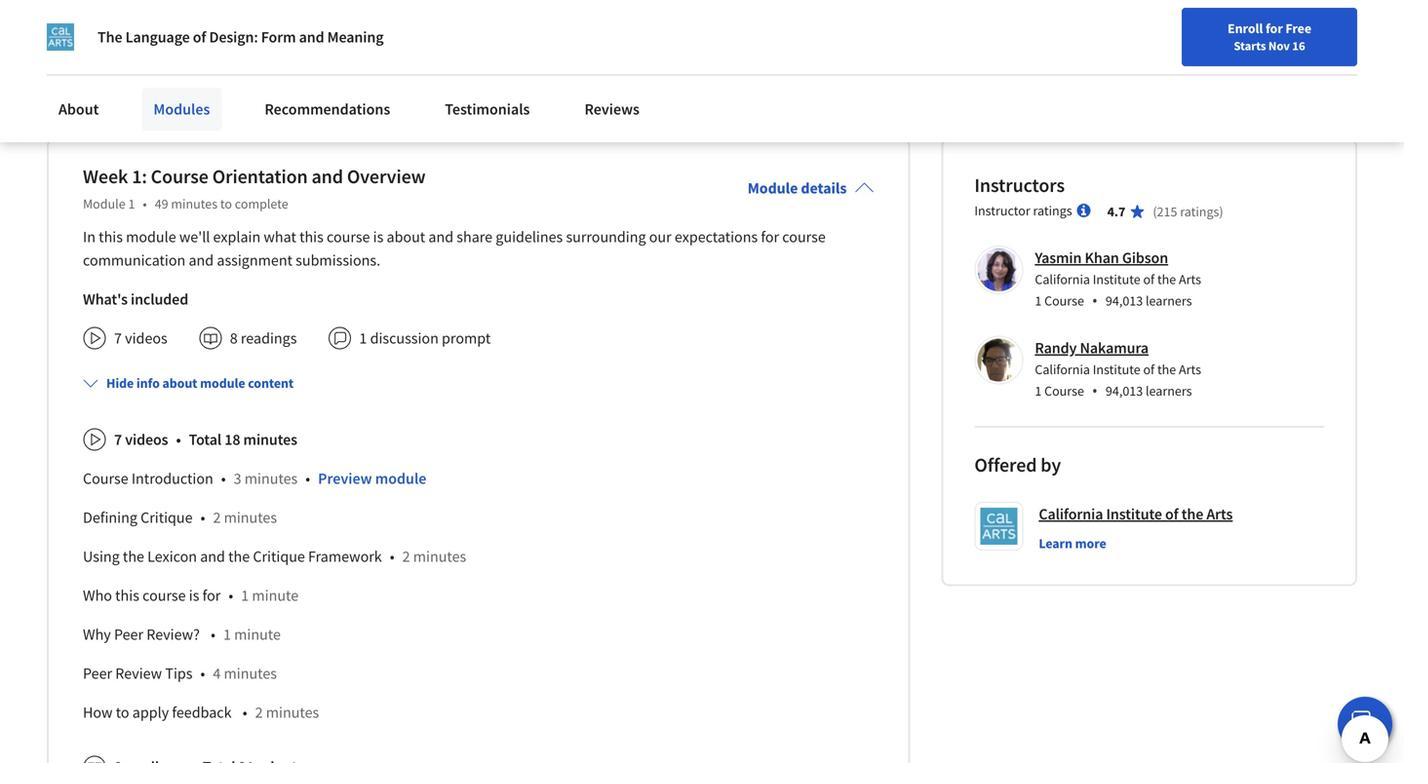 Task type: locate. For each thing, give the bounding box(es) containing it.
1 horizontal spatial we
[[500, 31, 518, 50]]

0 vertical spatial videos
[[125, 329, 167, 348]]

• left the 3
[[221, 469, 226, 489]]

our right surrounding
[[649, 227, 672, 247]]

course inside randy nakamura california institute of the arts 1 course • 94,013 learners
[[1044, 382, 1084, 400]]

1 vertical spatial 94,013
[[1106, 382, 1143, 400]]

1 vertical spatial 7 videos
[[114, 430, 168, 450]]

0 horizontal spatial module
[[83, 195, 125, 213]]

module
[[748, 179, 798, 198], [83, 195, 125, 213]]

learn more
[[1039, 535, 1106, 553]]

randy nakamura california institute of the arts 1 course • 94,013 learners
[[1035, 339, 1201, 401]]

1 horizontal spatial to
[[220, 195, 232, 213]]

1 vertical spatial 7
[[114, 430, 122, 450]]

2 horizontal spatial module
[[375, 469, 427, 489]]

2 vertical spatial work
[[257, 52, 288, 70]]

language
[[125, 27, 190, 47]]

videos down what's included
[[125, 329, 167, 348]]

our down the language of design: form and meaning at left top
[[231, 52, 253, 70]]

about
[[387, 227, 425, 247], [162, 375, 197, 392]]

• inside yasmin khan gibson california institute of the arts 1 course • 94,013 learners
[[1092, 290, 1098, 311]]

course down randy
[[1044, 382, 1084, 400]]

about inside "dropdown button"
[[162, 375, 197, 392]]

2 horizontal spatial a
[[603, 31, 610, 50]]

form
[[261, 27, 296, 47]]

this right who
[[115, 586, 139, 606]]

0 horizontal spatial how
[[139, 52, 167, 70]]

process.
[[92, 72, 145, 91]]

1 vertical spatial arts
[[1179, 361, 1201, 379]]

1 down yasmin
[[1035, 292, 1042, 310]]

and inside week 1: course orientation and overview module 1 • 49 minutes to complete
[[311, 165, 343, 189]]

module down 8
[[200, 375, 245, 392]]

2 vertical spatial module
[[375, 469, 427, 489]]

1 horizontal spatial module
[[748, 179, 798, 198]]

we left move
[[170, 52, 188, 70]]

peer
[[114, 625, 143, 645], [83, 664, 112, 684]]

to up the explain
[[220, 195, 232, 213]]

this up the an
[[63, 11, 86, 29]]

course up the defining
[[83, 469, 128, 489]]

1 horizontal spatial module
[[200, 375, 245, 392]]

1 94,013 from the top
[[1106, 292, 1143, 310]]

critique
[[770, 11, 820, 29], [350, 52, 400, 70], [140, 508, 193, 528], [253, 547, 305, 567]]

videos
[[125, 329, 167, 348], [125, 430, 168, 450]]

module inside region
[[375, 469, 427, 489]]

1 vertical spatial more
[[1075, 535, 1106, 553]]

0 vertical spatial how
[[469, 31, 496, 50]]

2 videos from the top
[[125, 430, 168, 450]]

the
[[178, 31, 199, 50], [786, 52, 807, 70], [1157, 271, 1176, 288], [1157, 361, 1176, 379], [1182, 505, 1203, 524], [123, 547, 144, 567], [228, 547, 250, 567]]

1 down randy
[[1035, 382, 1042, 400]]

in inside the in this module we'll explain what this course is about and share guidelines surrounding our expectations for course communication and assignment submissions.
[[83, 227, 96, 247]]

0 vertical spatial arts
[[1179, 271, 1201, 288]]

a right if
[[603, 31, 610, 50]]

0 horizontal spatial not
[[417, 31, 439, 50]]

1 vertical spatial it's
[[119, 52, 136, 70]]

work up other
[[485, 11, 517, 29]]

this
[[63, 11, 86, 29], [99, 227, 123, 247], [299, 227, 324, 247], [115, 586, 139, 606]]

institute inside randy nakamura california institute of the arts 1 course • 94,013 learners
[[1093, 361, 1141, 379]]

2 vertical spatial 2
[[255, 703, 263, 723]]

learners
[[1146, 292, 1192, 310], [1146, 382, 1192, 400]]

about right info
[[162, 375, 197, 392]]

graphic
[[537, 11, 584, 29]]

is up why peer review? • 1 minute
[[189, 586, 199, 606]]

0 vertical spatial 94,013
[[1106, 292, 1143, 310]]

module inside the in this module we'll explain what this course is about and share guidelines surrounding our expectations for course communication and assignment submissions.
[[126, 227, 176, 247]]

more inside in this course, critique is defined as a detailed, objective analysis of a work of graphic design and its effectiveness. critique is an integral part of the making process for designers: it's not just how we determine if a work of design is or is not successful, it's how we move our work forward. critique is also where other voices and opinions can be brought into the design process. read more
[[84, 87, 120, 106]]

to right how
[[116, 703, 129, 723]]

for
[[1266, 20, 1283, 37], [306, 31, 324, 50], [761, 227, 779, 247], [202, 586, 221, 606]]

2 7 from the top
[[114, 430, 122, 450]]

the inside yasmin khan gibson california institute of the arts 1 course • 94,013 learners
[[1157, 271, 1176, 288]]

215
[[1157, 203, 1177, 221]]

minute down using the lexicon and the critique framework • 2 minutes
[[252, 586, 299, 606]]

1 vertical spatial about
[[162, 375, 197, 392]]

1 horizontal spatial more
[[1075, 535, 1106, 553]]

for up "nov"
[[1266, 20, 1283, 37]]

2 learners from the top
[[1146, 382, 1192, 400]]

and right the lexicon
[[200, 547, 225, 567]]

0 horizontal spatial about
[[162, 375, 197, 392]]

• down randy nakamura link
[[1092, 380, 1098, 401]]

0 vertical spatial design
[[588, 11, 630, 29]]

into
[[758, 52, 782, 70]]

0 vertical spatial more
[[84, 87, 120, 106]]

• right framework on the bottom
[[390, 547, 395, 567]]

None search field
[[278, 12, 600, 51]]

arts inside 'link'
[[1206, 505, 1233, 524]]

peer right why
[[114, 625, 143, 645]]

this for in this module we'll explain what this course is about and share guidelines surrounding our expectations for course communication and assignment submissions.
[[99, 227, 123, 247]]

0 vertical spatial in
[[47, 11, 59, 29]]

1 not from the left
[[417, 31, 439, 50]]

2 right feedback
[[255, 703, 263, 723]]

recommendations
[[265, 99, 390, 119]]

this for in this course, critique is defined as a detailed, objective analysis of a work of graphic design and its effectiveness. critique is an integral part of the making process for designers: it's not just how we determine if a work of design is or is not successful, it's how we move our work forward. critique is also where other voices and opinions can be brought into the design process. read more
[[63, 11, 86, 29]]

california
[[1035, 271, 1090, 288], [1035, 361, 1090, 379], [1039, 505, 1103, 524]]

minutes right 49
[[171, 195, 218, 213]]

we up other
[[500, 31, 518, 50]]

in up successful,
[[47, 11, 59, 29]]

learners down gibson
[[1146, 292, 1192, 310]]

module right the preview
[[375, 469, 427, 489]]

1 horizontal spatial in
[[83, 227, 96, 247]]

free
[[1286, 20, 1311, 37]]

for up why peer review? • 1 minute
[[202, 586, 221, 606]]

0 horizontal spatial it's
[[119, 52, 136, 70]]

1 inside week 1: course orientation and overview module 1 • 49 minutes to complete
[[128, 195, 135, 213]]

for right expectations
[[761, 227, 779, 247]]

module details
[[748, 179, 847, 198]]

is left or
[[711, 31, 721, 50]]

1 vertical spatial in
[[83, 227, 96, 247]]

1 discussion prompt
[[359, 329, 491, 348]]

is left also
[[403, 52, 413, 70]]

in inside in this course, critique is defined as a detailed, objective analysis of a work of graphic design and its effectiveness. critique is an integral part of the making process for designers: it's not just how we determine if a work of design is or is not successful, it's how we move our work forward. critique is also where other voices and opinions can be brought into the design process. read more
[[47, 11, 59, 29]]

peer up how
[[83, 664, 112, 684]]

objective
[[343, 11, 400, 29]]

this inside hide info about module content region
[[115, 586, 139, 606]]

2 down course introduction • 3 minutes • preview module
[[213, 508, 221, 528]]

instructors
[[974, 173, 1065, 198]]

94,013 inside randy nakamura california institute of the arts 1 course • 94,013 learners
[[1106, 382, 1143, 400]]

in up communication
[[83, 227, 96, 247]]

0 vertical spatial peer
[[114, 625, 143, 645]]

module up communication
[[126, 227, 176, 247]]

1 down "1:"
[[128, 195, 135, 213]]

the
[[98, 27, 122, 47]]

1 vertical spatial peer
[[83, 664, 112, 684]]

• left 49
[[143, 195, 147, 213]]

0 vertical spatial institute
[[1093, 271, 1141, 288]]

california up learn more at the bottom
[[1039, 505, 1103, 524]]

1 vertical spatial we
[[170, 52, 188, 70]]

0 vertical spatial 2
[[213, 508, 221, 528]]

1 7 from the top
[[114, 329, 122, 348]]

not up into
[[755, 31, 777, 50]]

7 videos down what's included
[[114, 329, 167, 348]]

0 horizontal spatial module
[[126, 227, 176, 247]]

guidelines
[[496, 227, 563, 247]]

this inside in this course, critique is defined as a detailed, objective analysis of a work of graphic design and its effectiveness. critique is an integral part of the making process for designers: it's not just how we determine if a work of design is or is not successful, it's how we move our work forward. critique is also where other voices and opinions can be brought into the design process. read more
[[63, 11, 86, 29]]

2 vertical spatial california
[[1039, 505, 1103, 524]]

it's down analysis
[[396, 31, 414, 50]]

a
[[274, 11, 282, 29], [474, 11, 482, 29], [603, 31, 610, 50]]

2 right framework on the bottom
[[402, 547, 410, 567]]

chat with us image
[[1350, 709, 1381, 740]]

0 vertical spatial 7 videos
[[114, 329, 167, 348]]

0 vertical spatial to
[[220, 195, 232, 213]]

0 vertical spatial module
[[126, 227, 176, 247]]

course inside week 1: course orientation and overview module 1 • 49 minutes to complete
[[151, 165, 208, 189]]

california institute of the arts
[[1039, 505, 1233, 524]]

1 vertical spatial california
[[1035, 361, 1090, 379]]

yasmin khan gibson image
[[977, 249, 1020, 292]]

0 vertical spatial 7
[[114, 329, 122, 348]]

prompt
[[442, 329, 491, 348]]

california down yasmin
[[1035, 271, 1090, 288]]

18
[[224, 430, 240, 450]]

a right as on the left of the page
[[274, 11, 282, 29]]

0 horizontal spatial peer
[[83, 664, 112, 684]]

1 horizontal spatial 2
[[255, 703, 263, 723]]

course inside hide info about module content region
[[142, 586, 186, 606]]

institute down khan
[[1093, 271, 1141, 288]]

it's
[[396, 31, 414, 50], [119, 52, 136, 70]]

94,013 down gibson
[[1106, 292, 1143, 310]]

8 readings
[[230, 329, 297, 348]]

in for in this module we'll explain what this course is about and share guidelines surrounding our expectations for course communication and assignment submissions.
[[83, 227, 96, 247]]

1 vertical spatial learners
[[1146, 382, 1192, 400]]

learn more button
[[1039, 534, 1106, 554]]

design up if
[[588, 11, 630, 29]]

course down the lexicon
[[142, 586, 186, 606]]

7 down hide
[[114, 430, 122, 450]]

effectiveness.
[[679, 11, 766, 29]]

feedback
[[172, 703, 232, 723]]

0 horizontal spatial course
[[142, 586, 186, 606]]

• down using the lexicon and the critique framework • 2 minutes
[[229, 586, 233, 606]]

module left details
[[748, 179, 798, 198]]

course inside hide info about module content region
[[83, 469, 128, 489]]

1 horizontal spatial not
[[755, 31, 777, 50]]

0 horizontal spatial our
[[231, 52, 253, 70]]

of inside 'link'
[[1165, 505, 1179, 524]]

0 vertical spatial about
[[387, 227, 425, 247]]

work up the opinions
[[614, 31, 646, 50]]

94,013 inside yasmin khan gibson california institute of the arts 1 course • 94,013 learners
[[1106, 292, 1143, 310]]

how
[[469, 31, 496, 50], [139, 52, 167, 70]]

gibson
[[1122, 248, 1168, 268]]

is right or
[[742, 31, 752, 50]]

design down successful,
[[47, 72, 89, 91]]

for inside in this course, critique is defined as a detailed, objective analysis of a work of graphic design and its effectiveness. critique is an integral part of the making process for designers: it's not just how we determine if a work of design is or is not successful, it's how we move our work forward. critique is also where other voices and opinions can be brought into the design process. read more
[[306, 31, 324, 50]]

california institute of the arts image
[[47, 23, 74, 51]]

1 7 videos from the top
[[114, 329, 167, 348]]

just
[[442, 31, 465, 50]]

0 vertical spatial minute
[[252, 586, 299, 606]]

more
[[84, 87, 120, 106], [1075, 535, 1106, 553]]

california down randy
[[1035, 361, 1090, 379]]

why peer review? • 1 minute
[[83, 625, 281, 645]]

• down yasmin khan gibson link
[[1092, 290, 1098, 311]]

2
[[213, 508, 221, 528], [402, 547, 410, 567], [255, 703, 263, 723]]

learners down nakamura
[[1146, 382, 1192, 400]]

and left share at the left
[[428, 227, 454, 247]]

institute up learn more button
[[1106, 505, 1162, 524]]

• down introduction
[[200, 508, 205, 528]]

videos up introduction
[[125, 430, 168, 450]]

module inside week 1: course orientation and overview module 1 • 49 minutes to complete
[[83, 195, 125, 213]]

minutes right framework on the bottom
[[413, 547, 466, 567]]

1:
[[132, 165, 147, 189]]

0 horizontal spatial in
[[47, 11, 59, 29]]

1 horizontal spatial how
[[469, 31, 496, 50]]

determine
[[521, 31, 588, 50]]

our inside the in this module we'll explain what this course is about and share guidelines surrounding our expectations for course communication and assignment submissions.
[[649, 227, 672, 247]]

how up where
[[469, 31, 496, 50]]

more right read
[[84, 87, 120, 106]]

2 vertical spatial arts
[[1206, 505, 1233, 524]]

minute down who this course is for • 1 minute
[[234, 625, 281, 645]]

course up submissions.
[[327, 227, 370, 247]]

why
[[83, 625, 111, 645]]

institute down nakamura
[[1093, 361, 1141, 379]]

2 vertical spatial design
[[47, 72, 89, 91]]

hide info about module content button
[[75, 366, 301, 401]]

1 horizontal spatial course
[[327, 227, 370, 247]]

2 7 videos from the top
[[114, 430, 168, 450]]

and left overview
[[311, 165, 343, 189]]

7 down "what's"
[[114, 329, 122, 348]]

1 vertical spatial design
[[666, 31, 707, 50]]

content
[[248, 375, 294, 392]]

1 horizontal spatial it's
[[396, 31, 414, 50]]

menu item
[[1051, 20, 1176, 83]]

7 videos up introduction
[[114, 430, 168, 450]]

course,
[[89, 11, 135, 29]]

1 vertical spatial our
[[649, 227, 672, 247]]

1 vertical spatial videos
[[125, 430, 168, 450]]

1 horizontal spatial work
[[485, 11, 517, 29]]

how down part
[[139, 52, 167, 70]]

our
[[231, 52, 253, 70], [649, 227, 672, 247]]

2 vertical spatial institute
[[1106, 505, 1162, 524]]

for inside hide info about module content region
[[202, 586, 221, 606]]

0 vertical spatial our
[[231, 52, 253, 70]]

16
[[1292, 38, 1305, 54]]

the inside randy nakamura california institute of the arts 1 course • 94,013 learners
[[1157, 361, 1176, 379]]

in for in this course, critique is defined as a detailed, objective analysis of a work of graphic design and its effectiveness. critique is an integral part of the making process for designers: it's not just how we determine if a work of design is or is not successful, it's how we move our work forward. critique is also where other voices and opinions can be brought into the design process. read more
[[47, 11, 59, 29]]

not down analysis
[[417, 31, 439, 50]]

1 learners from the top
[[1146, 292, 1192, 310]]

94,013 down nakamura
[[1106, 382, 1143, 400]]

to inside week 1: course orientation and overview module 1 • 49 minutes to complete
[[220, 195, 232, 213]]

this up communication
[[99, 227, 123, 247]]

2 not from the left
[[755, 31, 777, 50]]

course down yasmin
[[1044, 292, 1084, 310]]

0 horizontal spatial more
[[84, 87, 120, 106]]

successful,
[[47, 52, 115, 70]]

0 horizontal spatial to
[[116, 703, 129, 723]]

1 vertical spatial to
[[116, 703, 129, 723]]

recommendations link
[[253, 88, 402, 131]]

included
[[131, 290, 188, 309]]

ratings down instructors
[[1033, 202, 1072, 220]]

designers:
[[328, 31, 393, 50]]

0 vertical spatial california
[[1035, 271, 1090, 288]]

coursera image
[[23, 16, 147, 47]]

ratings right "215"
[[1180, 203, 1219, 221]]

1 horizontal spatial about
[[387, 227, 425, 247]]

yasmin
[[1035, 248, 1082, 268]]

4.7
[[1107, 203, 1126, 221]]

it's up process.
[[119, 52, 136, 70]]

more right learn at the right bottom
[[1075, 535, 1106, 553]]

1 horizontal spatial our
[[649, 227, 672, 247]]

reviews
[[585, 99, 640, 119]]

1 vertical spatial minute
[[234, 625, 281, 645]]

1 vertical spatial module
[[200, 375, 245, 392]]

learn
[[1039, 535, 1073, 553]]

2 horizontal spatial work
[[614, 31, 646, 50]]

1 vertical spatial how
[[139, 52, 167, 70]]

lexicon
[[147, 547, 197, 567]]

if
[[591, 31, 599, 50]]

0 vertical spatial work
[[485, 11, 517, 29]]

arts
[[1179, 271, 1201, 288], [1179, 361, 1201, 379], [1206, 505, 1233, 524]]

• inside randy nakamura california institute of the arts 1 course • 94,013 learners
[[1092, 380, 1098, 401]]

submissions.
[[296, 251, 380, 270]]

2 94,013 from the top
[[1106, 382, 1143, 400]]

for inside "enroll for free starts nov 16"
[[1266, 20, 1283, 37]]

1 vertical spatial 2
[[402, 547, 410, 567]]

1 vertical spatial institute
[[1093, 361, 1141, 379]]

read more button
[[47, 86, 120, 106]]

using the lexicon and the critique framework • 2 minutes
[[83, 547, 466, 567]]

be
[[683, 52, 699, 70]]

part
[[132, 31, 158, 50]]

minute
[[252, 586, 299, 606], [234, 625, 281, 645]]

0 vertical spatial learners
[[1146, 292, 1192, 310]]

is left the an
[[47, 31, 57, 50]]

complete
[[235, 195, 288, 213]]

defining critique • 2 minutes
[[83, 508, 277, 528]]

what
[[264, 227, 296, 247]]

for inside the in this module we'll explain what this course is about and share guidelines surrounding our expectations for course communication and assignment submissions.
[[761, 227, 779, 247]]

videos inside hide info about module content region
[[125, 430, 168, 450]]

california inside 'link'
[[1039, 505, 1103, 524]]



Task type: describe. For each thing, give the bounding box(es) containing it.
learners inside randy nakamura california institute of the arts 1 course • 94,013 learners
[[1146, 382, 1192, 400]]

randy nakamura image
[[977, 339, 1020, 382]]

minutes right 18
[[243, 430, 297, 450]]

nov
[[1269, 38, 1290, 54]]

info
[[136, 375, 160, 392]]

discussion
[[370, 329, 439, 348]]

its
[[661, 11, 676, 29]]

offered by
[[974, 453, 1061, 478]]

2 horizontal spatial design
[[666, 31, 707, 50]]

readings
[[241, 329, 297, 348]]

3
[[234, 469, 241, 489]]

1 horizontal spatial a
[[474, 11, 482, 29]]

1 horizontal spatial peer
[[114, 625, 143, 645]]

0 horizontal spatial work
[[257, 52, 288, 70]]

of inside randy nakamura california institute of the arts 1 course • 94,013 learners
[[1143, 361, 1155, 379]]

testimonials
[[445, 99, 530, 119]]

peer review tips • 4 minutes
[[83, 664, 277, 684]]

offered
[[974, 453, 1037, 478]]

4
[[213, 664, 221, 684]]

surrounding
[[566, 227, 646, 247]]

course inside yasmin khan gibson california institute of the arts 1 course • 94,013 learners
[[1044, 292, 1084, 310]]

details
[[801, 179, 847, 198]]

or
[[724, 31, 738, 50]]

as
[[256, 11, 270, 29]]

this right 'what'
[[299, 227, 324, 247]]

total
[[189, 430, 221, 450]]

integral
[[80, 31, 128, 50]]

critique up into
[[770, 11, 820, 29]]

critique left framework on the bottom
[[253, 547, 305, 567]]

who this course is for • 1 minute
[[83, 586, 299, 606]]

• left total
[[176, 430, 181, 450]]

0 horizontal spatial ratings
[[1033, 202, 1072, 220]]

0 horizontal spatial we
[[170, 52, 188, 70]]

course introduction • 3 minutes • preview module
[[83, 469, 427, 489]]

• total 18 minutes
[[176, 430, 297, 450]]

how to apply feedback • 2 minutes
[[83, 703, 319, 723]]

voices
[[528, 52, 567, 70]]

khan
[[1085, 248, 1119, 268]]

and up the forward.
[[299, 27, 324, 47]]

critique down the designers:
[[350, 52, 400, 70]]

1 left the discussion
[[359, 329, 367, 348]]

and down if
[[571, 52, 595, 70]]

and down we'll
[[189, 251, 214, 270]]

0 horizontal spatial 2
[[213, 508, 221, 528]]

)
[[1219, 203, 1223, 221]]

can
[[657, 52, 680, 70]]

1 inside randy nakamura california institute of the arts 1 course • 94,013 learners
[[1035, 382, 1042, 400]]

module inside "dropdown button"
[[200, 375, 245, 392]]

brought
[[703, 52, 754, 70]]

about inside the in this module we'll explain what this course is about and share guidelines surrounding our expectations for course communication and assignment submissions.
[[387, 227, 425, 247]]

is inside the in this module we'll explain what this course is about and share guidelines surrounding our expectations for course communication and assignment submissions.
[[373, 227, 384, 247]]

opinions
[[599, 52, 654, 70]]

info about module content element
[[75, 358, 874, 763]]

instructor
[[974, 202, 1030, 220]]

testimonials link
[[433, 88, 542, 131]]

minutes right the 4
[[224, 664, 277, 684]]

1 horizontal spatial ratings
[[1180, 203, 1219, 221]]

minutes right feedback
[[266, 703, 319, 723]]

• inside week 1: course orientation and overview module 1 • 49 minutes to complete
[[143, 195, 147, 213]]

in this module we'll explain what this course is about and share guidelines surrounding our expectations for course communication and assignment submissions.
[[83, 227, 826, 270]]

preview
[[318, 469, 372, 489]]

(
[[1153, 203, 1157, 221]]

• right feedback
[[243, 703, 247, 723]]

review?
[[146, 625, 200, 645]]

of inside yasmin khan gibson california institute of the arts 1 course • 94,013 learners
[[1143, 271, 1155, 288]]

1 vertical spatial work
[[614, 31, 646, 50]]

week 1: course orientation and overview module 1 • 49 minutes to complete
[[83, 165, 426, 213]]

1 horizontal spatial design
[[588, 11, 630, 29]]

share
[[457, 227, 493, 247]]

institute inside yasmin khan gibson california institute of the arts 1 course • 94,013 learners
[[1093, 271, 1141, 288]]

and left its
[[633, 11, 658, 29]]

learners inside yasmin khan gibson california institute of the arts 1 course • 94,013 learners
[[1146, 292, 1192, 310]]

explain
[[213, 227, 261, 247]]

reviews link
[[573, 88, 651, 131]]

randy
[[1035, 339, 1077, 358]]

minutes down course introduction • 3 minutes • preview module
[[224, 508, 277, 528]]

expectations
[[675, 227, 758, 247]]

defining
[[83, 508, 137, 528]]

introduction
[[131, 469, 213, 489]]

about
[[59, 99, 99, 119]]

1 down who this course is for • 1 minute
[[223, 625, 231, 645]]

and inside hide info about module content region
[[200, 547, 225, 567]]

other
[[490, 52, 524, 70]]

about link
[[47, 88, 111, 131]]

7 videos inside hide info about module content region
[[114, 430, 168, 450]]

hide info about module content
[[106, 375, 294, 392]]

review
[[115, 664, 162, 684]]

institute inside 'link'
[[1106, 505, 1162, 524]]

modules link
[[142, 88, 222, 131]]

0 vertical spatial we
[[500, 31, 518, 50]]

7 inside hide info about module content region
[[114, 430, 122, 450]]

how
[[83, 703, 113, 723]]

• left the preview
[[305, 469, 310, 489]]

8
[[230, 329, 238, 348]]

2 horizontal spatial 2
[[402, 547, 410, 567]]

california institute of the arts link
[[1039, 502, 1233, 526]]

is inside hide info about module content region
[[189, 586, 199, 606]]

is right critique
[[191, 11, 201, 29]]

by
[[1041, 453, 1061, 478]]

to inside hide info about module content region
[[116, 703, 129, 723]]

instructor ratings
[[974, 202, 1072, 220]]

minutes inside week 1: course orientation and overview module 1 • 49 minutes to complete
[[171, 195, 218, 213]]

critique up the lexicon
[[140, 508, 193, 528]]

1 down using the lexicon and the critique framework • 2 minutes
[[241, 586, 249, 606]]

0 horizontal spatial design
[[47, 72, 89, 91]]

yasmin khan gibson california institute of the arts 1 course • 94,013 learners
[[1035, 248, 1201, 311]]

more inside button
[[1075, 535, 1106, 553]]

( 215 ratings )
[[1153, 203, 1223, 221]]

what's
[[83, 290, 128, 309]]

• left the 4
[[200, 664, 205, 684]]

california inside yasmin khan gibson california institute of the arts 1 course • 94,013 learners
[[1035, 271, 1090, 288]]

the inside 'link'
[[1182, 505, 1203, 524]]

arts inside randy nakamura california institute of the arts 1 course • 94,013 learners
[[1179, 361, 1201, 379]]

1 videos from the top
[[125, 329, 167, 348]]

yasmin khan gibson link
[[1035, 248, 1168, 268]]

enroll
[[1228, 20, 1263, 37]]

our inside in this course, critique is defined as a detailed, objective analysis of a work of graphic design and its effectiveness. critique is an integral part of the making process for designers: it's not just how we determine if a work of design is or is not successful, it's how we move our work forward. critique is also where other voices and opinions can be brought into the design process. read more
[[231, 52, 253, 70]]

enroll for free starts nov 16
[[1228, 20, 1311, 54]]

an
[[60, 31, 76, 50]]

orientation
[[212, 165, 308, 189]]

communication
[[83, 251, 186, 270]]

this for who this course is for • 1 minute
[[115, 586, 139, 606]]

analysis
[[404, 11, 454, 29]]

randy nakamura link
[[1035, 339, 1149, 358]]

1 inside yasmin khan gibson california institute of the arts 1 course • 94,013 learners
[[1035, 292, 1042, 310]]

• up the 4
[[211, 625, 215, 645]]

framework
[[308, 547, 382, 567]]

california inside randy nakamura california institute of the arts 1 course • 94,013 learners
[[1035, 361, 1090, 379]]

forward.
[[292, 52, 346, 70]]

2 horizontal spatial course
[[782, 227, 826, 247]]

preview module link
[[318, 469, 427, 489]]

nakamura
[[1080, 339, 1149, 358]]

minutes right the 3
[[245, 469, 298, 489]]

arts inside yasmin khan gibson california institute of the arts 1 course • 94,013 learners
[[1179, 271, 1201, 288]]

hide info about module content region
[[83, 413, 874, 763]]

making
[[202, 31, 249, 50]]

in this course, critique is defined as a detailed, objective analysis of a work of graphic design and its effectiveness. critique is an integral part of the making process for designers: it's not just how we determine if a work of design is or is not successful, it's how we move our work forward. critique is also where other voices and opinions can be brought into the design process. read more
[[47, 11, 823, 106]]

move
[[192, 52, 227, 70]]

0 vertical spatial it's
[[396, 31, 414, 50]]

process
[[253, 31, 302, 50]]

hide
[[106, 375, 134, 392]]

0 horizontal spatial a
[[274, 11, 282, 29]]

we'll
[[179, 227, 210, 247]]



Task type: vqa. For each thing, say whether or not it's contained in the screenshot.
Testimonials
yes



